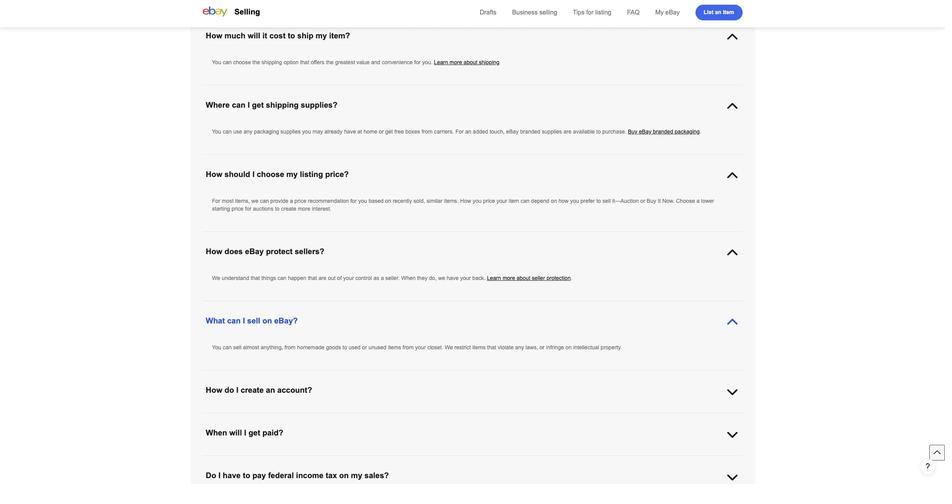 Task type: describe. For each thing, give the bounding box(es) containing it.
or right used
[[362, 345, 367, 351]]

prefer
[[581, 198, 595, 204]]

anything,
[[261, 345, 283, 351]]

sell inside for most items, we can provide a price recommendation for you based on recently sold, similar items. how you price your item can depend on how you prefer to sell it—auction or buy it now. choose a lower starting price for auctions to create more interest.
[[603, 198, 611, 204]]

similar
[[427, 198, 443, 204]]

use
[[233, 129, 242, 135]]

value
[[357, 59, 370, 66]]

items,
[[235, 198, 250, 204]]

based
[[369, 198, 384, 204]]

tips
[[573, 9, 585, 16]]

1 horizontal spatial any
[[515, 345, 524, 351]]

can left 'almost'
[[223, 345, 232, 351]]

convenience
[[382, 59, 413, 66]]

help, opens dialogs image
[[924, 464, 932, 472]]

drafts link
[[480, 9, 497, 16]]

1 vertical spatial get
[[385, 129, 393, 135]]

shipping for option
[[262, 59, 282, 66]]

you can sell almost anything, from homemade goods to used or unused items from your closet. we restrict items that violate any laws, or infringe on intellectual property.
[[212, 345, 622, 351]]

option
[[284, 59, 299, 66]]

you can use any packaging supplies you may already have at home or get free boxes from carriers. for an added touch, ebay branded supplies are available to purchase. buy ebay branded packaging .
[[212, 129, 701, 135]]

price?
[[325, 170, 349, 179]]

boxes
[[405, 129, 420, 135]]

protection
[[547, 275, 571, 282]]

how should i choose my listing price?
[[206, 170, 349, 179]]

for most items, we can provide a price recommendation for you based on recently sold, similar items. how you price your item can depend on how you prefer to sell it—auction or buy it now. choose a lower starting price for auctions to create more interest.
[[212, 198, 714, 212]]

they
[[417, 275, 428, 282]]

provide
[[270, 198, 288, 204]]

it—auction
[[612, 198, 639, 204]]

can left use
[[223, 129, 232, 135]]

cost
[[269, 31, 286, 40]]

0 vertical spatial we
[[212, 275, 220, 282]]

you.
[[422, 59, 433, 66]]

2 vertical spatial an
[[266, 386, 275, 395]]

supplies?
[[301, 101, 337, 109]]

can left depend at the top right of page
[[521, 198, 530, 204]]

infringe
[[546, 345, 564, 351]]

1 vertical spatial create
[[241, 386, 264, 395]]

greatest
[[335, 59, 355, 66]]

for down items,
[[245, 206, 251, 212]]

0 vertical spatial an
[[715, 9, 721, 15]]

how do i create an account?
[[206, 386, 312, 395]]

you right items.
[[473, 198, 482, 204]]

0 vertical spatial about
[[464, 59, 477, 66]]

0 horizontal spatial a
[[290, 198, 293, 204]]

home
[[364, 129, 377, 135]]

depend
[[531, 198, 549, 204]]

what
[[206, 317, 225, 326]]

purchase.
[[602, 129, 627, 135]]

1 horizontal spatial price
[[294, 198, 306, 204]]

account?
[[277, 386, 312, 395]]

you right "how"
[[570, 198, 579, 204]]

your right the of
[[343, 275, 354, 282]]

item inside for most items, we can provide a price recommendation for you based on recently sold, similar items. how you price your item can depend on how you prefer to sell it—auction or buy it now. choose a lower starting price for auctions to create more interest.
[[509, 198, 519, 204]]

things
[[261, 275, 276, 282]]

of
[[337, 275, 342, 282]]

on right based
[[385, 198, 391, 204]]

1 vertical spatial will
[[229, 429, 242, 438]]

create inside for most items, we can provide a price recommendation for you based on recently sold, similar items. how you price your item can depend on how you prefer to sell it—auction or buy it now. choose a lower starting price for auctions to create more interest.
[[281, 206, 296, 212]]

goods
[[326, 345, 341, 351]]

1 horizontal spatial have
[[344, 129, 356, 135]]

2 branded from the left
[[653, 129, 673, 135]]

2 horizontal spatial price
[[483, 198, 495, 204]]

as
[[373, 275, 379, 282]]

0 horizontal spatial are
[[319, 275, 326, 282]]

0 vertical spatial are
[[564, 129, 572, 135]]

2 horizontal spatial from
[[422, 129, 433, 135]]

does
[[225, 248, 243, 256]]

how for how should i choose my listing price?
[[206, 170, 222, 179]]

intellectual
[[573, 345, 599, 351]]

how for how do i create an account?
[[206, 386, 222, 395]]

to right available
[[596, 129, 601, 135]]

0 horizontal spatial have
[[223, 472, 241, 481]]

my
[[655, 9, 664, 16]]

restrict
[[454, 345, 471, 351]]

can up "auctions"
[[260, 198, 269, 204]]

1 horizontal spatial when
[[401, 275, 416, 282]]

paid?
[[262, 429, 283, 438]]

2 packaging from the left
[[675, 129, 700, 135]]

how
[[559, 198, 569, 204]]

control
[[355, 275, 372, 282]]

that left things
[[251, 275, 260, 282]]

sales?
[[365, 472, 389, 481]]

it
[[262, 31, 267, 40]]

my ebay
[[655, 9, 680, 16]]

can right what
[[227, 317, 241, 326]]

happen
[[288, 275, 306, 282]]

0 horizontal spatial buy
[[628, 129, 638, 135]]

1 horizontal spatial my
[[316, 31, 327, 40]]

item?
[[329, 31, 350, 40]]

0 horizontal spatial from
[[285, 345, 296, 351]]

faq link
[[627, 9, 640, 16]]

your left closet.
[[415, 345, 426, 351]]

do,
[[429, 275, 437, 282]]

i for shipping
[[248, 101, 250, 109]]

1 supplies from the left
[[281, 129, 301, 135]]

selling
[[539, 9, 557, 16]]

recommendation
[[308, 198, 349, 204]]

2 vertical spatial more
[[503, 275, 515, 282]]

list an item link
[[696, 5, 743, 20]]

0 vertical spatial for
[[456, 129, 464, 135]]

you left may
[[302, 129, 311, 135]]

0 horizontal spatial .
[[499, 59, 501, 66]]

for right tips
[[586, 9, 594, 16]]

i for an
[[236, 386, 238, 395]]

it
[[658, 198, 661, 204]]

we inside for most items, we can provide a price recommendation for you based on recently sold, similar items. how you price your item can depend on how you prefer to sell it—auction or buy it now. choose a lower starting price for auctions to create more interest.
[[251, 198, 258, 204]]

0 horizontal spatial sell
[[233, 345, 241, 351]]

when will i get paid?
[[206, 429, 283, 438]]

to left used
[[343, 345, 347, 351]]

0 vertical spatial any
[[244, 129, 252, 135]]

how does ebay protect sellers?
[[206, 248, 324, 256]]

where can i get shipping supplies?
[[206, 101, 337, 109]]

at
[[358, 129, 362, 135]]

or inside for most items, we can provide a price recommendation for you based on recently sold, similar items. how you price your item can depend on how you prefer to sell it—auction or buy it now. choose a lower starting price for auctions to create more interest.
[[640, 198, 645, 204]]

1 vertical spatial have
[[447, 275, 459, 282]]

do
[[225, 386, 234, 395]]

choose
[[676, 198, 695, 204]]

1 horizontal spatial we
[[445, 345, 453, 351]]

2 the from the left
[[326, 59, 334, 66]]

1 horizontal spatial about
[[517, 275, 530, 282]]

do
[[206, 472, 216, 481]]

understand
[[222, 275, 249, 282]]

recently
[[393, 198, 412, 204]]

1 vertical spatial we
[[438, 275, 445, 282]]

touch,
[[490, 129, 505, 135]]

most
[[222, 198, 234, 204]]

1 the from the left
[[252, 59, 260, 66]]

list
[[704, 9, 714, 15]]

ebay?
[[274, 317, 298, 326]]

added
[[473, 129, 488, 135]]

carriers.
[[434, 129, 454, 135]]

my ebay link
[[655, 9, 680, 16]]

ebay right my
[[666, 9, 680, 16]]

can right where on the left top of page
[[232, 101, 245, 109]]

used
[[349, 345, 361, 351]]

sellers?
[[295, 248, 324, 256]]

1 horizontal spatial a
[[381, 275, 384, 282]]

sold,
[[414, 198, 425, 204]]

may
[[313, 129, 323, 135]]



Task type: locate. For each thing, give the bounding box(es) containing it.
1 vertical spatial are
[[319, 275, 326, 282]]

list an item
[[704, 9, 734, 15]]

more inside for most items, we can provide a price recommendation for you based on recently sold, similar items. how you price your item can depend on how you prefer to sell it—auction or buy it now. choose a lower starting price for auctions to create more interest.
[[298, 206, 310, 212]]

0 horizontal spatial choose
[[233, 59, 251, 66]]

2 horizontal spatial have
[[447, 275, 459, 282]]

item left depend at the top right of page
[[509, 198, 519, 204]]

choose up provide
[[257, 170, 284, 179]]

that right happen
[[308, 275, 317, 282]]

are left available
[[564, 129, 572, 135]]

1 vertical spatial learn
[[487, 275, 501, 282]]

0 vertical spatial have
[[344, 129, 356, 135]]

1 you from the top
[[212, 59, 221, 66]]

how for how much will it cost to ship my item?
[[206, 31, 222, 40]]

price
[[294, 198, 306, 204], [483, 198, 495, 204], [232, 206, 244, 212]]

your left depend at the top right of page
[[497, 198, 507, 204]]

choose down "much"
[[233, 59, 251, 66]]

more left "seller" at the bottom of the page
[[503, 275, 515, 282]]

supplies left may
[[281, 129, 301, 135]]

0 vertical spatial my
[[316, 31, 327, 40]]

2 items from the left
[[472, 345, 486, 351]]

do i have to pay federal income tax on my sales?
[[206, 472, 389, 481]]

1 horizontal spatial more
[[450, 59, 462, 66]]

0 horizontal spatial we
[[212, 275, 220, 282]]

on left ebay?
[[262, 317, 272, 326]]

1 horizontal spatial will
[[248, 31, 260, 40]]

or left it
[[640, 198, 645, 204]]

where
[[206, 101, 230, 109]]

0 vertical spatial item
[[723, 9, 734, 15]]

we
[[251, 198, 258, 204], [438, 275, 445, 282]]

tax
[[326, 472, 337, 481]]

drafts
[[480, 9, 497, 16]]

get
[[252, 101, 264, 109], [385, 129, 393, 135], [249, 429, 260, 438]]

1 packaging from the left
[[254, 129, 279, 135]]

ebay
[[666, 9, 680, 16], [506, 129, 519, 135], [639, 129, 652, 135], [245, 248, 264, 256]]

0 vertical spatial we
[[251, 198, 258, 204]]

0 horizontal spatial when
[[206, 429, 227, 438]]

0 horizontal spatial items
[[388, 345, 401, 351]]

your left back.
[[460, 275, 471, 282]]

1 horizontal spatial sell
[[247, 317, 260, 326]]

when
[[401, 275, 416, 282], [206, 429, 227, 438]]

auctions
[[253, 206, 273, 212]]

3 you from the top
[[212, 345, 221, 351]]

0 horizontal spatial learn
[[434, 59, 448, 66]]

that left violate
[[487, 345, 496, 351]]

lower
[[701, 198, 714, 204]]

0 horizontal spatial price
[[232, 206, 244, 212]]

to right prefer on the right
[[596, 198, 601, 204]]

0 vertical spatial listing
[[595, 9, 611, 16]]

business selling
[[512, 9, 557, 16]]

or right 'laws,'
[[540, 345, 545, 351]]

create right do
[[241, 386, 264, 395]]

0 vertical spatial more
[[450, 59, 462, 66]]

how left "should"
[[206, 170, 222, 179]]

for left you.
[[414, 59, 421, 66]]

ship
[[297, 31, 313, 40]]

we
[[212, 275, 220, 282], [445, 345, 453, 351]]

items.
[[444, 198, 459, 204]]

violate
[[498, 345, 514, 351]]

you can choose the shipping option that offers the greatest value and convenience for you. learn more about shipping .
[[212, 59, 501, 66]]

2 vertical spatial my
[[351, 472, 362, 481]]

0 horizontal spatial branded
[[520, 129, 540, 135]]

get for shipping
[[252, 101, 264, 109]]

1 vertical spatial more
[[298, 206, 310, 212]]

1 horizontal spatial items
[[472, 345, 486, 351]]

price down items,
[[232, 206, 244, 212]]

on left "how"
[[551, 198, 557, 204]]

can right things
[[278, 275, 286, 282]]

more
[[450, 59, 462, 66], [298, 206, 310, 212], [503, 275, 515, 282]]

0 horizontal spatial create
[[241, 386, 264, 395]]

we understand that things can happen that are out of your control as a seller. when they do, we have your back. learn more about seller protection .
[[212, 275, 572, 282]]

1 horizontal spatial supplies
[[542, 129, 562, 135]]

on right 'infringe'
[[566, 345, 572, 351]]

2 horizontal spatial .
[[700, 129, 701, 135]]

2 vertical spatial get
[[249, 429, 260, 438]]

selling
[[234, 7, 260, 16]]

0 vertical spatial get
[[252, 101, 264, 109]]

have right do
[[223, 472, 241, 481]]

the right 'offers'
[[326, 59, 334, 66]]

to down provide
[[275, 206, 280, 212]]

1 vertical spatial for
[[212, 198, 220, 204]]

i for on
[[243, 317, 245, 326]]

tips for listing
[[573, 9, 611, 16]]

1 horizontal spatial buy
[[647, 198, 656, 204]]

on right tax
[[339, 472, 349, 481]]

you left based
[[358, 198, 367, 204]]

the down the 'how much will it cost to ship my item?'
[[252, 59, 260, 66]]

2 horizontal spatial a
[[697, 198, 700, 204]]

shipping for supplies?
[[266, 101, 299, 109]]

my up provide
[[286, 170, 298, 179]]

how for how does ebay protect sellers?
[[206, 248, 222, 256]]

1 horizontal spatial item
[[723, 9, 734, 15]]

buy left it
[[647, 198, 656, 204]]

price right items.
[[483, 198, 495, 204]]

0 horizontal spatial my
[[286, 170, 298, 179]]

0 horizontal spatial will
[[229, 429, 242, 438]]

1 horizontal spatial .
[[571, 275, 572, 282]]

we right closet.
[[445, 345, 453, 351]]

business selling link
[[512, 9, 557, 16]]

2 horizontal spatial more
[[503, 275, 515, 282]]

for up starting
[[212, 198, 220, 204]]

how left "much"
[[206, 31, 222, 40]]

1 horizontal spatial we
[[438, 275, 445, 282]]

more left interest.
[[298, 206, 310, 212]]

buy right the purchase.
[[628, 129, 638, 135]]

will left it
[[248, 31, 260, 40]]

price right provide
[[294, 198, 306, 204]]

tips for listing link
[[573, 9, 611, 16]]

items right unused
[[388, 345, 401, 351]]

available
[[573, 129, 595, 135]]

to left pay
[[243, 472, 250, 481]]

packaging
[[254, 129, 279, 135], [675, 129, 700, 135]]

for right carriers.
[[456, 129, 464, 135]]

how much will it cost to ship my item?
[[206, 31, 350, 40]]

we up "auctions"
[[251, 198, 258, 204]]

items right restrict on the bottom of the page
[[472, 345, 486, 351]]

0 horizontal spatial an
[[266, 386, 275, 395]]

back.
[[472, 275, 486, 282]]

sell left 'almost'
[[233, 345, 241, 351]]

homemade
[[297, 345, 325, 351]]

closet.
[[427, 345, 443, 351]]

0 vertical spatial will
[[248, 31, 260, 40]]

shipping
[[262, 59, 282, 66], [479, 59, 499, 66], [266, 101, 299, 109]]

0 horizontal spatial listing
[[300, 170, 323, 179]]

have right do, on the left bottom of the page
[[447, 275, 459, 282]]

get for paid?
[[249, 429, 260, 438]]

1 vertical spatial when
[[206, 429, 227, 438]]

2 you from the top
[[212, 129, 221, 135]]

1 vertical spatial about
[[517, 275, 530, 282]]

learn right back.
[[487, 275, 501, 282]]

sell right prefer on the right
[[603, 198, 611, 204]]

a left lower
[[697, 198, 700, 204]]

2 vertical spatial have
[[223, 472, 241, 481]]

0 horizontal spatial any
[[244, 129, 252, 135]]

items
[[388, 345, 401, 351], [472, 345, 486, 351]]

1 vertical spatial choose
[[257, 170, 284, 179]]

can down "much"
[[223, 59, 232, 66]]

2 horizontal spatial my
[[351, 472, 362, 481]]

1 horizontal spatial an
[[465, 129, 471, 135]]

sell up 'almost'
[[247, 317, 260, 326]]

an left account?
[[266, 386, 275, 395]]

or right home on the top left of page
[[379, 129, 384, 135]]

1 vertical spatial listing
[[300, 170, 323, 179]]

a right 'as'
[[381, 275, 384, 282]]

learn right you.
[[434, 59, 448, 66]]

buy
[[628, 129, 638, 135], [647, 198, 656, 204]]

interest.
[[312, 206, 331, 212]]

seller
[[532, 275, 545, 282]]

.
[[499, 59, 501, 66], [700, 129, 701, 135], [571, 275, 572, 282]]

from right anything,
[[285, 345, 296, 351]]

business
[[512, 9, 538, 16]]

you for where
[[212, 129, 221, 135]]

0 vertical spatial when
[[401, 275, 416, 282]]

1 horizontal spatial are
[[564, 129, 572, 135]]

almost
[[243, 345, 259, 351]]

you for how
[[212, 59, 221, 66]]

from right boxes
[[422, 129, 433, 135]]

1 horizontal spatial listing
[[595, 9, 611, 16]]

1 horizontal spatial the
[[326, 59, 334, 66]]

1 vertical spatial you
[[212, 129, 221, 135]]

2 vertical spatial you
[[212, 345, 221, 351]]

federal
[[268, 472, 294, 481]]

1 horizontal spatial choose
[[257, 170, 284, 179]]

any left 'laws,'
[[515, 345, 524, 351]]

learn more about seller protection link
[[487, 275, 571, 282]]

starting
[[212, 206, 230, 212]]

2 horizontal spatial sell
[[603, 198, 611, 204]]

i
[[248, 101, 250, 109], [252, 170, 255, 179], [243, 317, 245, 326], [236, 386, 238, 395], [244, 429, 246, 438], [218, 472, 221, 481]]

learn
[[434, 59, 448, 66], [487, 275, 501, 282]]

1 horizontal spatial from
[[403, 345, 414, 351]]

0 horizontal spatial supplies
[[281, 129, 301, 135]]

have
[[344, 129, 356, 135], [447, 275, 459, 282], [223, 472, 241, 481]]

supplies left available
[[542, 129, 562, 135]]

your inside for most items, we can provide a price recommendation for you based on recently sold, similar items. how you price your item can depend on how you prefer to sell it—auction or buy it now. choose a lower starting price for auctions to create more interest.
[[497, 198, 507, 204]]

buy inside for most items, we can provide a price recommendation for you based on recently sold, similar items. how you price your item can depend on how you prefer to sell it—auction or buy it now. choose a lower starting price for auctions to create more interest.
[[647, 198, 656, 204]]

ebay right the purchase.
[[639, 129, 652, 135]]

a right provide
[[290, 198, 293, 204]]

0 horizontal spatial more
[[298, 206, 310, 212]]

2 vertical spatial sell
[[233, 345, 241, 351]]

from left closet.
[[403, 345, 414, 351]]

0 vertical spatial buy
[[628, 129, 638, 135]]

what can i sell on ebay?
[[206, 317, 298, 326]]

1 vertical spatial an
[[465, 129, 471, 135]]

pay
[[252, 472, 266, 481]]

how left do
[[206, 386, 222, 395]]

2 horizontal spatial an
[[715, 9, 721, 15]]

to left the ship
[[288, 31, 295, 40]]

an
[[715, 9, 721, 15], [465, 129, 471, 135], [266, 386, 275, 395]]

ebay right touch, at top right
[[506, 129, 519, 135]]

1 vertical spatial any
[[515, 345, 524, 351]]

2 supplies from the left
[[542, 129, 562, 135]]

now.
[[662, 198, 675, 204]]

1 branded from the left
[[520, 129, 540, 135]]

i for paid?
[[244, 429, 246, 438]]

1 items from the left
[[388, 345, 401, 351]]

for left based
[[350, 198, 357, 204]]

we left understand
[[212, 275, 220, 282]]

will left paid?
[[229, 429, 242, 438]]

create
[[281, 206, 296, 212], [241, 386, 264, 395]]

1 horizontal spatial branded
[[653, 129, 673, 135]]

item right list
[[723, 9, 734, 15]]

0 vertical spatial create
[[281, 206, 296, 212]]

from
[[422, 129, 433, 135], [285, 345, 296, 351], [403, 345, 414, 351]]

2 vertical spatial .
[[571, 275, 572, 282]]

how inside for most items, we can provide a price recommendation for you based on recently sold, similar items. how you price your item can depend on how you prefer to sell it—auction or buy it now. choose a lower starting price for auctions to create more interest.
[[460, 198, 471, 204]]

that left 'offers'
[[300, 59, 309, 66]]

are
[[564, 129, 572, 135], [319, 275, 326, 282]]

should
[[225, 170, 250, 179]]

learn more about shipping link
[[434, 59, 499, 66]]

that
[[300, 59, 309, 66], [251, 275, 260, 282], [308, 275, 317, 282], [487, 345, 496, 351]]

0 horizontal spatial item
[[509, 198, 519, 204]]

protect
[[266, 248, 293, 256]]

0 vertical spatial learn
[[434, 59, 448, 66]]

an right list
[[715, 9, 721, 15]]

we right do, on the left bottom of the page
[[438, 275, 445, 282]]

to
[[288, 31, 295, 40], [596, 129, 601, 135], [596, 198, 601, 204], [275, 206, 280, 212], [343, 345, 347, 351], [243, 472, 250, 481]]

laws,
[[526, 345, 538, 351]]

for
[[586, 9, 594, 16], [414, 59, 421, 66], [350, 198, 357, 204], [245, 206, 251, 212]]

and
[[371, 59, 380, 66]]

how left does
[[206, 248, 222, 256]]

ebay right does
[[245, 248, 264, 256]]

listing left price?
[[300, 170, 323, 179]]

0 horizontal spatial for
[[212, 198, 220, 204]]

listing right tips
[[595, 9, 611, 16]]

any right use
[[244, 129, 252, 135]]

1 vertical spatial we
[[445, 345, 453, 351]]

the
[[252, 59, 260, 66], [326, 59, 334, 66]]

sell
[[603, 198, 611, 204], [247, 317, 260, 326], [233, 345, 241, 351]]

are left out
[[319, 275, 326, 282]]

1 horizontal spatial learn
[[487, 275, 501, 282]]

0 horizontal spatial the
[[252, 59, 260, 66]]

i for my
[[252, 170, 255, 179]]

0 vertical spatial choose
[[233, 59, 251, 66]]

how
[[206, 31, 222, 40], [206, 170, 222, 179], [460, 198, 471, 204], [206, 248, 222, 256], [206, 386, 222, 395]]

0 horizontal spatial about
[[464, 59, 477, 66]]

my right the ship
[[316, 31, 327, 40]]

an left added
[[465, 129, 471, 135]]

income
[[296, 472, 324, 481]]

branded
[[520, 129, 540, 135], [653, 129, 673, 135]]

1 vertical spatial sell
[[247, 317, 260, 326]]

property.
[[601, 345, 622, 351]]

more right you.
[[450, 59, 462, 66]]

how right items.
[[460, 198, 471, 204]]

for inside for most items, we can provide a price recommendation for you based on recently sold, similar items. how you price your item can depend on how you prefer to sell it—auction or buy it now. choose a lower starting price for auctions to create more interest.
[[212, 198, 220, 204]]

1 horizontal spatial for
[[456, 129, 464, 135]]

0 vertical spatial sell
[[603, 198, 611, 204]]

0 horizontal spatial we
[[251, 198, 258, 204]]

seller.
[[385, 275, 400, 282]]

already
[[325, 129, 343, 135]]

out
[[328, 275, 336, 282]]

have left at
[[344, 129, 356, 135]]



Task type: vqa. For each thing, say whether or not it's contained in the screenshot.


